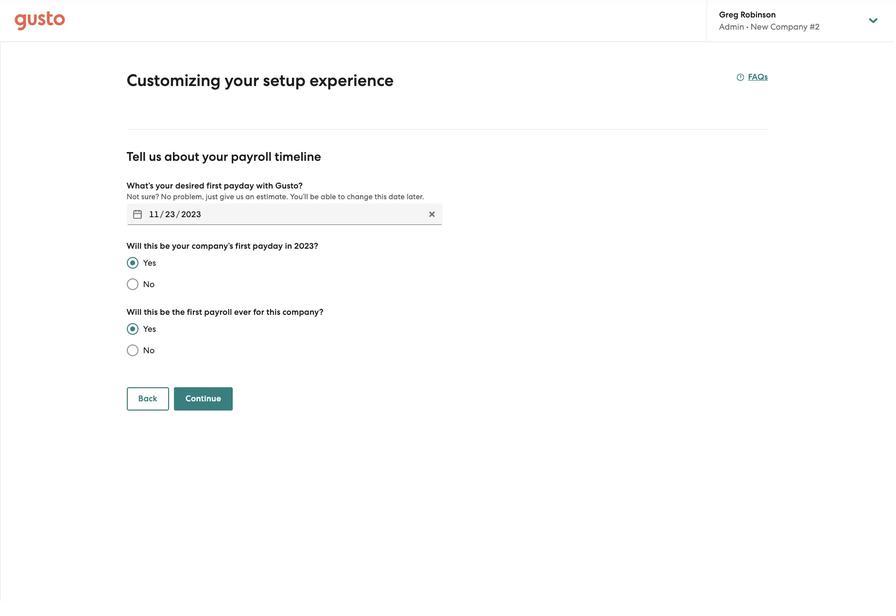 Task type: vqa. For each thing, say whether or not it's contained in the screenshot.
this in WHAT'S YOUR DESIRED FIRST PAYDAY WITH GUSTO? NOT SURE? NO PROBLEM, JUST GIVE US AN ESTIMATE. YOU'LL BE ABLE TO CHANGE THIS DATE LATER.
yes



Task type: locate. For each thing, give the bounding box(es) containing it.
your right about
[[202, 149, 228, 164]]

0 horizontal spatial first
[[187, 307, 202, 318]]

2023?
[[294, 241, 319, 251]]

will
[[127, 241, 142, 251], [127, 307, 142, 318]]

us
[[149, 149, 162, 164], [236, 193, 244, 201]]

1 horizontal spatial first
[[207, 181, 222, 191]]

0 vertical spatial no
[[161, 193, 171, 201]]

first
[[207, 181, 222, 191], [236, 241, 251, 251], [187, 307, 202, 318]]

customizing
[[127, 71, 221, 90]]

us right the tell
[[149, 149, 162, 164]]

2 yes from the top
[[143, 324, 156, 334]]

1 vertical spatial be
[[160, 241, 170, 251]]

1 yes from the top
[[143, 258, 156, 268]]

payroll up the with
[[231, 149, 272, 164]]

Day (dd) field
[[164, 207, 176, 222]]

for
[[253, 307, 265, 318]]

your up sure?
[[156, 181, 173, 191]]

payday inside what's your desired first payday with gusto? not sure? no problem, just give us an estimate. you'll be able to change this date later.
[[224, 181, 254, 191]]

your inside what's your desired first payday with gusto? not sure? no problem, just give us an estimate. you'll be able to change this date later.
[[156, 181, 173, 191]]

1 vertical spatial us
[[236, 193, 244, 201]]

be left 'able'
[[310, 193, 319, 201]]

desired
[[175, 181, 205, 191]]

1 / from the left
[[160, 210, 164, 219]]

setup
[[263, 71, 306, 90]]

1 vertical spatial will
[[127, 307, 142, 318]]

yes
[[143, 258, 156, 268], [143, 324, 156, 334]]

1 vertical spatial no radio
[[122, 340, 143, 361]]

payday
[[224, 181, 254, 191], [253, 241, 283, 251]]

first right the "the"
[[187, 307, 202, 318]]

this left date
[[375, 193, 387, 201]]

be
[[310, 193, 319, 201], [160, 241, 170, 251], [160, 307, 170, 318]]

Month (mm) field
[[148, 207, 160, 222]]

0 vertical spatial no radio
[[122, 274, 143, 295]]

2 vertical spatial no
[[143, 346, 155, 356]]

be left the "the"
[[160, 307, 170, 318]]

payroll left 'ever'
[[204, 307, 232, 318]]

•
[[747, 22, 749, 32]]

Yes radio
[[122, 252, 143, 274]]

this
[[375, 193, 387, 201], [144, 241, 158, 251], [144, 307, 158, 318], [267, 307, 281, 318]]

us inside what's your desired first payday with gusto? not sure? no problem, just give us an estimate. you'll be able to change this date later.
[[236, 193, 244, 201]]

back button
[[127, 388, 169, 411]]

no
[[161, 193, 171, 201], [143, 280, 155, 289], [143, 346, 155, 356]]

2 no radio from the top
[[122, 340, 143, 361]]

1 vertical spatial yes
[[143, 324, 156, 334]]

Year (yyyy) field
[[180, 207, 202, 222]]

faqs button
[[737, 71, 769, 83]]

no down yes option
[[143, 280, 155, 289]]

payday left in
[[253, 241, 283, 251]]

payday up an
[[224, 181, 254, 191]]

1 vertical spatial payroll
[[204, 307, 232, 318]]

yes for your
[[143, 258, 156, 268]]

will up yes option
[[127, 241, 142, 251]]

2 horizontal spatial first
[[236, 241, 251, 251]]

in
[[285, 241, 292, 251]]

customizing your setup experience
[[127, 71, 394, 90]]

1 horizontal spatial /
[[176, 210, 180, 219]]

just
[[206, 193, 218, 201]]

be down day (dd) 'field'
[[160, 241, 170, 251]]

2 / from the left
[[176, 210, 180, 219]]

will up yes radio
[[127, 307, 142, 318]]

what's
[[127, 181, 154, 191]]

be for will this be your company's first payday in 2023?
[[160, 241, 170, 251]]

gusto?
[[276, 181, 303, 191]]

first up just
[[207, 181, 222, 191]]

no radio for will this be the first payroll ever for this company?
[[122, 340, 143, 361]]

your
[[225, 71, 259, 90], [202, 149, 228, 164], [156, 181, 173, 191], [172, 241, 190, 251]]

home image
[[15, 11, 65, 30]]

no right sure?
[[161, 193, 171, 201]]

1 no radio from the top
[[122, 274, 143, 295]]

0 vertical spatial yes
[[143, 258, 156, 268]]

continue
[[186, 394, 221, 404]]

change
[[347, 193, 373, 201]]

your left the setup
[[225, 71, 259, 90]]

this left the "the"
[[144, 307, 158, 318]]

first inside what's your desired first payday with gusto? not sure? no problem, just give us an estimate. you'll be able to change this date later.
[[207, 181, 222, 191]]

this right for
[[267, 307, 281, 318]]

/ down problem,
[[176, 210, 180, 219]]

us left an
[[236, 193, 244, 201]]

0 vertical spatial will
[[127, 241, 142, 251]]

1 will from the top
[[127, 241, 142, 251]]

2 will from the top
[[127, 307, 142, 318]]

sure?
[[141, 193, 159, 201]]

first right company's
[[236, 241, 251, 251]]

what's your desired first payday with gusto? not sure? no problem, just give us an estimate. you'll be able to change this date later.
[[127, 181, 425, 201]]

payroll
[[231, 149, 272, 164], [204, 307, 232, 318]]

/
[[160, 210, 164, 219], [176, 210, 180, 219]]

0 horizontal spatial /
[[160, 210, 164, 219]]

to
[[338, 193, 345, 201]]

/ left year (yyyy) field
[[160, 210, 164, 219]]

0 vertical spatial us
[[149, 149, 162, 164]]

greg
[[720, 10, 739, 20]]

1 vertical spatial no
[[143, 280, 155, 289]]

0 vertical spatial first
[[207, 181, 222, 191]]

be inside what's your desired first payday with gusto? not sure? no problem, just give us an estimate. you'll be able to change this date later.
[[310, 193, 319, 201]]

0 vertical spatial payday
[[224, 181, 254, 191]]

no down yes radio
[[143, 346, 155, 356]]

able
[[321, 193, 336, 201]]

0 vertical spatial be
[[310, 193, 319, 201]]

No radio
[[122, 274, 143, 295], [122, 340, 143, 361]]

this down month (mm) field
[[144, 241, 158, 251]]

1 horizontal spatial us
[[236, 193, 244, 201]]

new
[[751, 22, 769, 32]]

date
[[389, 193, 405, 201]]

2 vertical spatial be
[[160, 307, 170, 318]]

0 horizontal spatial us
[[149, 149, 162, 164]]



Task type: describe. For each thing, give the bounding box(es) containing it.
no inside what's your desired first payday with gusto? not sure? no problem, just give us an estimate. you'll be able to change this date later.
[[161, 193, 171, 201]]

about
[[164, 149, 199, 164]]

an
[[246, 193, 255, 201]]

experience
[[310, 71, 394, 90]]

later.
[[407, 193, 425, 201]]

yes for the
[[143, 324, 156, 334]]

no for the
[[143, 346, 155, 356]]

company
[[771, 22, 808, 32]]

greg robinson admin • new company #2
[[720, 10, 820, 32]]

1 vertical spatial payday
[[253, 241, 283, 251]]

0 vertical spatial payroll
[[231, 149, 272, 164]]

robinson
[[741, 10, 777, 20]]

will for will this be the first payroll ever for this company?
[[127, 307, 142, 318]]

#2
[[810, 22, 820, 32]]

will this be the first payroll ever for this company?
[[127, 307, 324, 318]]

not
[[127, 193, 140, 201]]

company?
[[283, 307, 324, 318]]

tell us about your payroll timeline
[[127, 149, 321, 164]]

no for your
[[143, 280, 155, 289]]

will for will this be your company's first payday in 2023?
[[127, 241, 142, 251]]

with
[[256, 181, 273, 191]]

you'll
[[290, 193, 308, 201]]

continue button
[[174, 388, 233, 411]]

company's
[[192, 241, 233, 251]]

admin
[[720, 22, 745, 32]]

your left company's
[[172, 241, 190, 251]]

2 vertical spatial first
[[187, 307, 202, 318]]

no radio for will this be your company's first payday in 2023?
[[122, 274, 143, 295]]

ever
[[234, 307, 251, 318]]

1 vertical spatial first
[[236, 241, 251, 251]]

this inside what's your desired first payday with gusto? not sure? no problem, just give us an estimate. you'll be able to change this date later.
[[375, 193, 387, 201]]

back
[[138, 394, 157, 404]]

the
[[172, 307, 185, 318]]

tell
[[127, 149, 146, 164]]

timeline
[[275, 149, 321, 164]]

faqs
[[749, 72, 769, 82]]

problem,
[[173, 193, 204, 201]]

be for will this be the first payroll ever for this company?
[[160, 307, 170, 318]]

estimate.
[[257, 193, 288, 201]]

will this be your company's first payday in 2023?
[[127, 241, 319, 251]]

Yes radio
[[122, 319, 143, 340]]

give
[[220, 193, 234, 201]]



